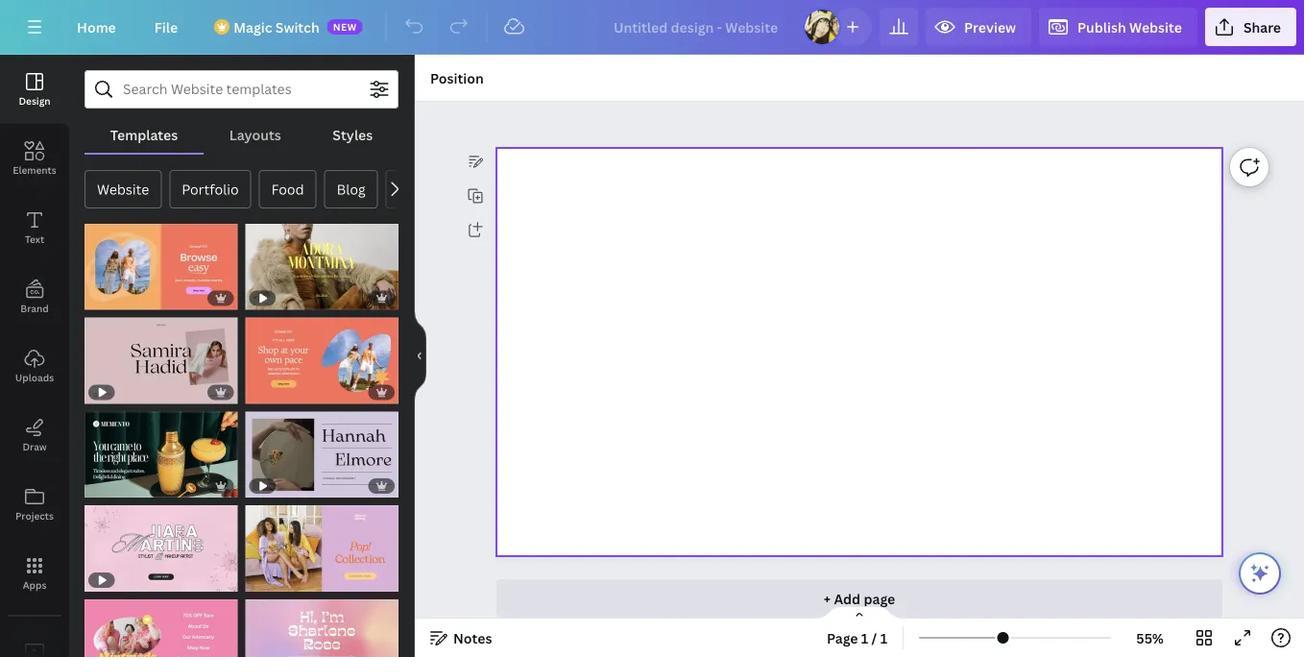 Task type: describe. For each thing, give the bounding box(es) containing it.
share button
[[1206, 8, 1297, 46]]

services button
[[386, 170, 466, 209]]

1 right /
[[881, 629, 888, 647]]

add
[[835, 590, 861, 608]]

projects button
[[0, 470, 69, 539]]

publish website button
[[1040, 8, 1198, 46]]

elements button
[[0, 124, 69, 193]]

food button
[[259, 170, 317, 209]]

uploads
[[15, 371, 54, 384]]

apps button
[[0, 539, 69, 608]]

position
[[431, 69, 484, 87]]

of for product catalog website in emerald mint green black and white aspirational elegance style group
[[103, 480, 117, 493]]

brand button
[[0, 262, 69, 332]]

+ add page button
[[497, 579, 1223, 618]]

home
[[77, 18, 116, 36]]

templates button
[[85, 116, 204, 153]]

55% button
[[1120, 623, 1182, 653]]

page
[[827, 629, 859, 647]]

freelance freelance website in pink white blue gradients style group
[[246, 588, 399, 657]]

of for home page website in bright red white chic photocentric frames style group
[[264, 386, 278, 399]]

projects
[[15, 509, 54, 522]]

website button
[[85, 170, 162, 209]]

product catalog website in emerald mint green black and white aspirational elegance style group
[[85, 400, 238, 498]]

55%
[[1137, 629, 1164, 647]]

uploads button
[[0, 332, 69, 401]]

pink and yellow colorful blocks fashion bio-link website group
[[85, 588, 238, 657]]

styles
[[333, 125, 373, 144]]

1 for pink, orange, and yellow colorful blocks beauty retail website group
[[255, 574, 261, 587]]

Search Website templates search field
[[123, 71, 360, 108]]

page
[[864, 590, 896, 608]]

photography portfolio website in pastel purple  black  colored classic minimal style group
[[246, 400, 399, 498]]

website inside button
[[97, 180, 149, 198]]

website inside dropdown button
[[1130, 18, 1183, 36]]

file button
[[139, 8, 193, 46]]

text button
[[0, 193, 69, 262]]

position button
[[423, 62, 492, 93]]

blog
[[337, 180, 366, 198]]

5
[[281, 574, 287, 587]]

8 for product catalog website in emerald mint green black and white aspirational elegance style group
[[120, 480, 126, 493]]

blog button
[[324, 170, 378, 209]]

new
[[333, 20, 357, 33]]

main menu bar
[[0, 0, 1305, 55]]

8 for home page website in bright red white chic photocentric frames style group
[[281, 386, 287, 399]]

personal brand portfolio website in light pink white black anti-design style group
[[85, 494, 238, 592]]

1 of 5
[[255, 574, 287, 587]]

layouts button
[[204, 116, 307, 153]]

page 1 / 1
[[827, 629, 888, 647]]

apps
[[23, 579, 46, 591]]

1 left /
[[862, 629, 869, 647]]

/
[[872, 629, 878, 647]]

share
[[1244, 18, 1282, 36]]



Task type: vqa. For each thing, say whether or not it's contained in the screenshot.
Brand
yes



Task type: locate. For each thing, give the bounding box(es) containing it.
modeling portfolio website in pastel pink  pastel blue  black  colored experimental style group
[[85, 306, 238, 404]]

show pages image
[[814, 605, 906, 621]]

1 of 8 up photography portfolio website in pastel purple  black  colored classic minimal style group
[[255, 386, 287, 399]]

side panel tab list
[[0, 55, 69, 657]]

1 of 8 up personal brand portfolio website in light pink white black anti-design style group
[[94, 480, 126, 493]]

food
[[272, 180, 304, 198]]

home page website in bright red white chic photocentric frames style group
[[246, 306, 399, 404]]

preview button
[[926, 8, 1032, 46]]

1 left 5
[[255, 574, 261, 587]]

1 of 8 for home page website in bright red white chic photocentric frames style group
[[255, 386, 287, 399]]

of left "6"
[[103, 292, 117, 305]]

brand
[[20, 302, 49, 315]]

1 of 8 inside product catalog website in emerald mint green black and white aspirational elegance style group
[[94, 480, 126, 493]]

1 of 8 inside home page website in bright red white chic photocentric frames style group
[[255, 386, 287, 399]]

elements
[[13, 163, 56, 176]]

8 up photography portfolio website in pastel purple  black  colored classic minimal style group
[[281, 386, 287, 399]]

1 up photography portfolio website in pastel purple  black  colored classic minimal style group
[[255, 386, 261, 399]]

0 vertical spatial 1 of 8
[[255, 386, 287, 399]]

+
[[824, 590, 831, 608]]

1 inside pink, orange, and yellow colorful blocks beauty retail website group
[[255, 574, 261, 587]]

publish website
[[1078, 18, 1183, 36]]

8 inside product catalog website in emerald mint green black and white aspirational elegance style group
[[120, 480, 126, 493]]

draw
[[22, 440, 47, 453]]

text
[[25, 233, 44, 246]]

1 horizontal spatial 8
[[281, 386, 287, 399]]

magic switch
[[234, 18, 320, 36]]

8 up personal brand portfolio website in light pink white black anti-design style group
[[120, 480, 126, 493]]

home link
[[62, 8, 131, 46]]

switch
[[276, 18, 320, 36]]

0 vertical spatial 8
[[281, 386, 287, 399]]

layouts
[[229, 125, 281, 144]]

design
[[19, 94, 50, 107]]

1 vertical spatial 8
[[120, 480, 126, 493]]

of up personal brand portfolio website in light pink white black anti-design style group
[[103, 480, 117, 493]]

of inside product catalog website in bright red white chic photocentric frames style group
[[103, 292, 117, 305]]

portfolio
[[182, 180, 239, 198]]

of for pink, orange, and yellow colorful blocks beauty retail website group
[[264, 574, 278, 587]]

draw button
[[0, 401, 69, 470]]

1 vertical spatial 1 of 8
[[94, 480, 126, 493]]

notes button
[[423, 623, 500, 653]]

Design title text field
[[599, 8, 796, 46]]

publish
[[1078, 18, 1127, 36]]

preview
[[965, 18, 1017, 36]]

website right publish
[[1130, 18, 1183, 36]]

1 of 8
[[255, 386, 287, 399], [94, 480, 126, 493]]

0 horizontal spatial 8
[[120, 480, 126, 493]]

services
[[398, 180, 453, 198]]

1 for home page website in bright red white chic photocentric frames style group
[[255, 386, 261, 399]]

website
[[1130, 18, 1183, 36], [97, 180, 149, 198]]

0 horizontal spatial 1 of 8
[[94, 480, 126, 493]]

1
[[94, 292, 100, 305], [255, 386, 261, 399], [94, 480, 100, 493], [255, 574, 261, 587], [862, 629, 869, 647], [881, 629, 888, 647]]

of for product catalog website in bright red white chic photocentric frames style group
[[103, 292, 117, 305]]

1 for product catalog website in emerald mint green black and white aspirational elegance style group
[[94, 480, 100, 493]]

of left 5
[[264, 574, 278, 587]]

+ add page
[[824, 590, 896, 608]]

styles button
[[307, 116, 399, 153]]

notes
[[454, 629, 492, 647]]

magic
[[234, 18, 272, 36]]

of inside home page website in bright red white chic photocentric frames style group
[[264, 386, 278, 399]]

website down templates
[[97, 180, 149, 198]]

of inside pink, orange, and yellow colorful blocks beauty retail website group
[[264, 574, 278, 587]]

8
[[281, 386, 287, 399], [120, 480, 126, 493]]

1 of 6
[[94, 292, 126, 305]]

1 horizontal spatial website
[[1130, 18, 1183, 36]]

design button
[[0, 55, 69, 124]]

portfolio button
[[169, 170, 251, 209]]

pink, orange, and yellow colorful blocks beauty retail website group
[[246, 494, 399, 592]]

canva assistant image
[[1249, 562, 1272, 585]]

of up photography portfolio website in pastel purple  black  colored classic minimal style group
[[264, 386, 278, 399]]

pink and yellow colorful blocks fashion bio-link website image
[[85, 600, 238, 657]]

0 horizontal spatial website
[[97, 180, 149, 198]]

1 of 8 for product catalog website in emerald mint green black and white aspirational elegance style group
[[94, 480, 126, 493]]

1 inside product catalog website in emerald mint green black and white aspirational elegance style group
[[94, 480, 100, 493]]

8 inside home page website in bright red white chic photocentric frames style group
[[281, 386, 287, 399]]

1 vertical spatial website
[[97, 180, 149, 198]]

fashion resume website in dark gray and yellow simple dark style group
[[246, 212, 399, 310]]

1 right projects button
[[94, 480, 100, 493]]

1 inside home page website in bright red white chic photocentric frames style group
[[255, 386, 261, 399]]

hide image
[[414, 310, 427, 402]]

1 for product catalog website in bright red white chic photocentric frames style group
[[94, 292, 100, 305]]

6
[[120, 292, 126, 305]]

1 horizontal spatial 1 of 8
[[255, 386, 287, 399]]

product catalog website in bright red white chic photocentric frames style group
[[85, 212, 238, 310]]

file
[[154, 18, 178, 36]]

1 inside product catalog website in bright red white chic photocentric frames style group
[[94, 292, 100, 305]]

0 vertical spatial website
[[1130, 18, 1183, 36]]

of
[[103, 292, 117, 305], [264, 386, 278, 399], [103, 480, 117, 493], [264, 574, 278, 587]]

templates
[[110, 125, 178, 144]]

1 left "6"
[[94, 292, 100, 305]]

of inside product catalog website in emerald mint green black and white aspirational elegance style group
[[103, 480, 117, 493]]



